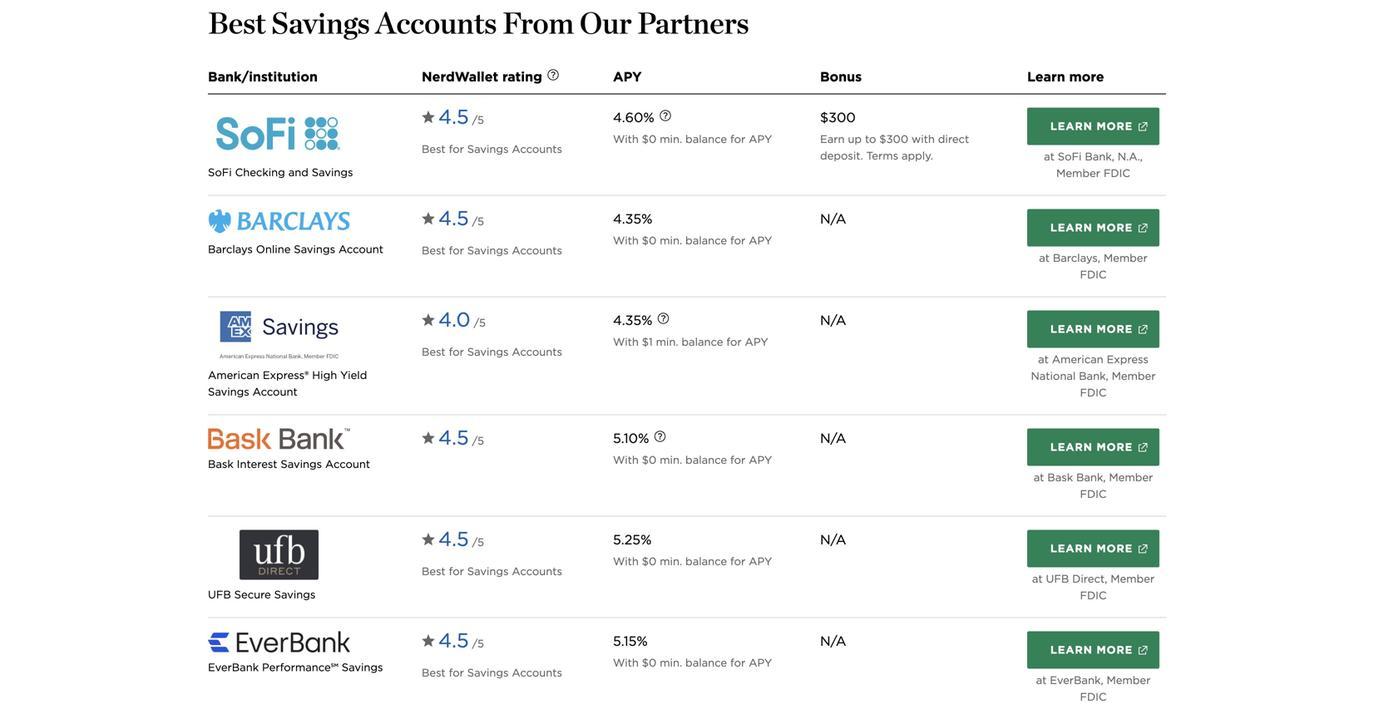 Task type: describe. For each thing, give the bounding box(es) containing it.
best for savings accounts for 5.25%
[[422, 565, 562, 578]]

rated 4.5 out of 5 element for 5.15%
[[438, 625, 484, 662]]

1 $0 from the top
[[642, 133, 657, 146]]

yield
[[340, 369, 367, 382]]

savings inside american express® high yield savings account
[[208, 386, 249, 399]]

bank/institution
[[208, 69, 318, 85]]

american express® high yield savings account
[[208, 369, 367, 399]]

n.a.,
[[1118, 150, 1143, 163]]

and
[[288, 166, 309, 179]]

at sofi bank, n.a., member fdic
[[1044, 150, 1143, 180]]

account for 4.35%
[[339, 243, 384, 256]]

3 n/a from the top
[[820, 431, 847, 447]]

2 n/a from the top
[[820, 312, 847, 329]]

4.35% for 4.35%
[[613, 312, 653, 329]]

4.5 /5 for 5.25%
[[438, 528, 484, 552]]

sofi checking and savings
[[208, 166, 353, 179]]

learn more link for american
[[1028, 311, 1160, 348]]

bank, for 5.10%
[[1077, 471, 1106, 484]]

best for sofi checking and savings
[[422, 143, 446, 156]]

for inside 5.15% with $0 min. balance for apy
[[730, 657, 746, 670]]

apy inside 4.35% with $0 min. balance for apy
[[749, 234, 772, 247]]

5.15% with $0 min. balance for apy
[[613, 634, 772, 670]]

more for american
[[1097, 323, 1133, 336]]

accounts for american express® high yield savings account
[[512, 346, 562, 359]]

bonus
[[820, 69, 862, 85]]

balance inside the 5.25% with $0 min. balance for apy
[[686, 555, 727, 568]]

learn for ufb
[[1051, 542, 1093, 555]]

rated 4.5 out of 5 element for 4.60%
[[438, 101, 484, 138]]

with inside the 5.25% with $0 min. balance for apy
[[613, 555, 639, 568]]

at for at ufb direct, member fdic
[[1032, 573, 1043, 586]]

4.0 /5
[[438, 308, 486, 332]]

apply.
[[902, 149, 933, 162]]

deposit.
[[820, 149, 863, 162]]

express
[[1107, 353, 1149, 366]]

fdic inside at american express national bank, member fdic
[[1080, 386, 1107, 399]]

4.35% with $0 min. balance for apy
[[613, 211, 772, 247]]

interest
[[237, 458, 277, 471]]

min. inside the 5.25% with $0 min. balance for apy
[[660, 555, 682, 568]]

/5 for ufb secure savings
[[472, 536, 484, 549]]

nerdwallet rating
[[422, 69, 542, 85]]

2 vertical spatial more information about apy image
[[642, 420, 678, 457]]

rated 4.0 out of 5 element
[[438, 304, 486, 341]]

learn more link for everbank,
[[1028, 632, 1160, 669]]

nerdwallet
[[422, 69, 499, 85]]

rated 4.5 out of 5 element for 5.25%
[[438, 524, 484, 560]]

everbank performance℠ savings image
[[208, 632, 350, 653]]

3 rated 4.5 out of 5 element from the top
[[438, 422, 484, 459]]

best savings accounts from our partners
[[208, 5, 749, 41]]

4 with from the top
[[613, 454, 639, 467]]

accounts for sofi checking and savings
[[512, 143, 562, 156]]

$1
[[642, 336, 653, 349]]

bask interest savings account image
[[208, 429, 350, 450]]

best for barclays online savings account
[[422, 244, 446, 257]]

n/a for 5.15%
[[820, 634, 847, 650]]

best for everbank performance℠ savings
[[422, 667, 446, 680]]

member inside at barclays, member fdic
[[1104, 252, 1148, 265]]

apy inside the 5.25% with $0 min. balance for apy
[[749, 555, 772, 568]]

at everbank, member fdic
[[1036, 674, 1151, 704]]

bask inside at bask bank, member fdic
[[1048, 471, 1073, 484]]

member inside at american express national bank, member fdic
[[1112, 370, 1156, 383]]

at for at barclays, member fdic
[[1039, 252, 1050, 265]]

more for bask
[[1097, 441, 1133, 454]]

ufb secure savings
[[208, 589, 316, 602]]

more information about apy image for 4.5
[[647, 99, 684, 136]]

apy inside 5.15% with $0 min. balance for apy
[[749, 657, 772, 670]]

$0 for 5.25%
[[642, 555, 657, 568]]

learn for sofi
[[1051, 120, 1093, 133]]

accounts for everbank performance℠ savings
[[512, 667, 562, 680]]

account for 5.10%
[[325, 458, 370, 471]]

at for at bask bank, member fdic
[[1034, 471, 1045, 484]]

online
[[256, 243, 291, 256]]

sofi inside at sofi bank, n.a., member fdic
[[1058, 150, 1082, 163]]

1 vertical spatial $300
[[880, 133, 909, 146]]

sofi checking and savings image
[[208, 108, 350, 158]]

member inside at bask bank, member fdic
[[1109, 471, 1153, 484]]

secure
[[234, 589, 271, 602]]

$0 for 4.35%
[[642, 234, 657, 247]]

terms
[[867, 149, 899, 162]]

american express® high yield savings account image
[[208, 311, 350, 361]]

learn more for everbank,
[[1051, 644, 1133, 657]]

learn more for bask
[[1051, 441, 1133, 454]]

best for american express® high yield savings account
[[422, 346, 446, 359]]

learn more link for sofi
[[1028, 108, 1160, 145]]

min. inside 5.15% with $0 min. balance for apy
[[660, 657, 682, 670]]

best for savings accounts for 5.15%
[[422, 667, 562, 680]]

4.5 for 4.60%
[[438, 105, 469, 129]]

4.5 for 5.15%
[[438, 629, 469, 653]]

1 best for savings accounts from the top
[[422, 143, 562, 156]]

best for savings accounts for 4.35%
[[422, 244, 562, 257]]

direct,
[[1073, 573, 1108, 586]]

to
[[865, 133, 876, 146]]

learn more for american
[[1051, 323, 1133, 336]]

our
[[580, 5, 632, 41]]

express®
[[263, 369, 309, 382]]

1 vertical spatial sofi
[[208, 166, 232, 179]]

4.0
[[438, 308, 471, 332]]

direct
[[938, 133, 969, 146]]



Task type: locate. For each thing, give the bounding box(es) containing it.
4.5 /5 for 4.60%
[[438, 105, 484, 129]]

bank,
[[1085, 150, 1115, 163], [1079, 370, 1109, 383], [1077, 471, 1106, 484]]

1 vertical spatial bank,
[[1079, 370, 1109, 383]]

earn
[[820, 133, 845, 146]]

4.35% for 4.35% with $0 min. balance for apy
[[613, 211, 653, 227]]

learn more link up express
[[1028, 311, 1160, 348]]

for inside the 5.25% with $0 min. balance for apy
[[730, 555, 746, 568]]

learn more for sofi
[[1051, 120, 1133, 133]]

member inside at sofi bank, n.a., member fdic
[[1057, 167, 1101, 180]]

4 $0 from the top
[[642, 555, 657, 568]]

fdic
[[1104, 167, 1131, 180], [1080, 268, 1107, 281], [1080, 386, 1107, 399], [1080, 488, 1107, 501], [1080, 589, 1107, 602], [1080, 691, 1107, 704]]

0 vertical spatial with $0 min. balance for apy
[[613, 133, 772, 146]]

2 $0 from the top
[[642, 234, 657, 247]]

2 vertical spatial bank,
[[1077, 471, 1106, 484]]

2 vertical spatial account
[[325, 458, 370, 471]]

learn more
[[1028, 69, 1105, 85], [1051, 120, 1133, 133], [1051, 221, 1133, 234], [1051, 323, 1133, 336], [1051, 441, 1133, 454], [1051, 542, 1133, 555], [1051, 644, 1133, 657]]

balance
[[686, 133, 727, 146], [686, 234, 727, 247], [682, 336, 723, 349], [686, 454, 727, 467], [686, 555, 727, 568], [686, 657, 727, 670]]

0 horizontal spatial bask
[[208, 458, 234, 471]]

$300 up terms in the right top of the page
[[880, 133, 909, 146]]

/5
[[472, 114, 484, 126], [472, 215, 484, 228], [474, 317, 486, 329], [472, 435, 484, 448], [472, 536, 484, 549], [472, 638, 484, 651]]

rated 4.5 out of 5 element for 4.35%
[[438, 203, 484, 239]]

bank, inside at bask bank, member fdic
[[1077, 471, 1106, 484]]

learn more link up direct,
[[1028, 530, 1160, 568]]

min.
[[660, 133, 682, 146], [660, 234, 682, 247], [656, 336, 679, 349], [660, 454, 682, 467], [660, 555, 682, 568], [660, 657, 682, 670]]

with $1 min. balance for apy
[[613, 336, 769, 349]]

1 vertical spatial 4.35%
[[613, 312, 653, 329]]

$300 up earn
[[820, 109, 856, 126]]

6 learn more link from the top
[[1028, 632, 1160, 669]]

everbank,
[[1050, 674, 1104, 687]]

everbank performance℠ savings
[[208, 662, 383, 675]]

learn for everbank,
[[1051, 644, 1093, 657]]

partners
[[637, 5, 749, 41]]

learn more link for barclays,
[[1028, 209, 1160, 247]]

5.15%
[[613, 634, 648, 650]]

3 $0 from the top
[[642, 454, 657, 467]]

more
[[1070, 69, 1105, 85], [1097, 120, 1133, 133], [1097, 221, 1133, 234], [1097, 323, 1133, 336], [1097, 441, 1133, 454], [1097, 542, 1133, 555], [1097, 644, 1133, 657]]

barclays
[[208, 243, 253, 256]]

from
[[503, 5, 574, 41]]

learn more link up at bask bank, member fdic
[[1028, 429, 1160, 466]]

at inside at everbank, member fdic
[[1036, 674, 1047, 687]]

4.5 /5 for 5.15%
[[438, 629, 484, 653]]

with
[[912, 133, 935, 146]]

5 4.5 /5 from the top
[[438, 629, 484, 653]]

sofi left the checking
[[208, 166, 232, 179]]

rated 4.5 out of 5 element
[[438, 101, 484, 138], [438, 203, 484, 239], [438, 422, 484, 459], [438, 524, 484, 560], [438, 625, 484, 662]]

3 best for savings accounts from the top
[[422, 346, 562, 359]]

learn more for barclays,
[[1051, 221, 1133, 234]]

$0 inside 4.35% with $0 min. balance for apy
[[642, 234, 657, 247]]

5.10%
[[613, 431, 649, 447]]

1 horizontal spatial bask
[[1048, 471, 1073, 484]]

apy
[[613, 69, 642, 85], [749, 133, 772, 146], [749, 234, 772, 247], [745, 336, 769, 349], [749, 454, 772, 467], [749, 555, 772, 568], [749, 657, 772, 670]]

3 4.5 /5 from the top
[[438, 426, 484, 450]]

n/a for 5.25%
[[820, 532, 847, 548]]

0 horizontal spatial $300
[[820, 109, 856, 126]]

4 4.5 /5 from the top
[[438, 528, 484, 552]]

at barclays, member fdic
[[1039, 252, 1148, 281]]

more for everbank,
[[1097, 644, 1133, 657]]

$300
[[820, 109, 856, 126], [880, 133, 909, 146]]

/5 inside 4.0 /5
[[474, 317, 486, 329]]

fdic inside at bask bank, member fdic
[[1080, 488, 1107, 501]]

with $0 min. balance for apy for 5.10%
[[613, 454, 772, 467]]

4.35% inside 4.35% with $0 min. balance for apy
[[613, 211, 653, 227]]

learn more link for ufb
[[1028, 530, 1160, 568]]

accounts for barclays online savings account
[[512, 244, 562, 257]]

0 vertical spatial $300
[[820, 109, 856, 126]]

more for barclays,
[[1097, 221, 1133, 234]]

account inside american express® high yield savings account
[[253, 386, 298, 399]]

2 4.35% from the top
[[613, 312, 653, 329]]

bask
[[208, 458, 234, 471], [1048, 471, 1073, 484]]

1 n/a from the top
[[820, 211, 847, 227]]

5 n/a from the top
[[820, 634, 847, 650]]

$0 inside 5.15% with $0 min. balance for apy
[[642, 657, 657, 670]]

at american express national bank, member fdic
[[1031, 353, 1156, 399]]

4.60%
[[613, 109, 655, 126]]

1 4.5 /5 from the top
[[438, 105, 484, 129]]

with $0 min. balance for apy
[[613, 133, 772, 146], [613, 454, 772, 467]]

ufb
[[1046, 573, 1069, 586], [208, 589, 231, 602]]

with $0 min. balance for apy down 4.60%
[[613, 133, 772, 146]]

$0 inside the 5.25% with $0 min. balance for apy
[[642, 555, 657, 568]]

learn more for ufb
[[1051, 542, 1133, 555]]

ufb secure savings image
[[208, 530, 350, 580]]

4 rated 4.5 out of 5 element from the top
[[438, 524, 484, 560]]

$300 earn up to $300 with direct deposit. terms apply.
[[820, 109, 969, 162]]

learn more link up at sofi bank, n.a., member fdic
[[1028, 108, 1160, 145]]

account
[[339, 243, 384, 256], [253, 386, 298, 399], [325, 458, 370, 471]]

4.5 for 4.35%
[[438, 206, 469, 230]]

4 best for savings accounts from the top
[[422, 565, 562, 578]]

bask interest savings account
[[208, 458, 370, 471]]

1 4.5 from the top
[[438, 105, 469, 129]]

$0
[[642, 133, 657, 146], [642, 234, 657, 247], [642, 454, 657, 467], [642, 555, 657, 568], [642, 657, 657, 670]]

everbank
[[208, 662, 259, 675]]

barclays,
[[1053, 252, 1101, 265]]

at inside at bask bank, member fdic
[[1034, 471, 1045, 484]]

member inside at everbank, member fdic
[[1107, 674, 1151, 687]]

1 vertical spatial bask
[[1048, 471, 1073, 484]]

ufb left secure
[[208, 589, 231, 602]]

2 rated 4.5 out of 5 element from the top
[[438, 203, 484, 239]]

more for sofi
[[1097, 120, 1133, 133]]

5 $0 from the top
[[642, 657, 657, 670]]

barclays online savings account
[[208, 243, 384, 256]]

bank, inside at sofi bank, n.a., member fdic
[[1085, 150, 1115, 163]]

5 4.5 from the top
[[438, 629, 469, 653]]

more for ufb
[[1097, 542, 1133, 555]]

1 vertical spatial american
[[208, 369, 260, 382]]

at inside at american express national bank, member fdic
[[1038, 353, 1049, 366]]

1 rated 4.5 out of 5 element from the top
[[438, 101, 484, 138]]

4 n/a from the top
[[820, 532, 847, 548]]

learn more link up everbank,
[[1028, 632, 1160, 669]]

at
[[1044, 150, 1055, 163], [1039, 252, 1050, 265], [1038, 353, 1049, 366], [1034, 471, 1045, 484], [1032, 573, 1043, 586], [1036, 674, 1047, 687]]

$0 for 5.15%
[[642, 657, 657, 670]]

/5 for everbank performance℠ savings
[[472, 638, 484, 651]]

american left express®
[[208, 369, 260, 382]]

learn
[[1028, 69, 1066, 85], [1051, 120, 1093, 133], [1051, 221, 1093, 234], [1051, 323, 1093, 336], [1051, 441, 1093, 454], [1051, 542, 1093, 555], [1051, 644, 1093, 657]]

american inside american express® high yield savings account
[[208, 369, 260, 382]]

1 vertical spatial more information about apy image
[[645, 302, 682, 339]]

4.35%
[[613, 211, 653, 227], [613, 312, 653, 329]]

3 4.5 from the top
[[438, 426, 469, 450]]

with inside 4.35% with $0 min. balance for apy
[[613, 234, 639, 247]]

5.25%
[[613, 532, 652, 548]]

3 with from the top
[[613, 336, 639, 349]]

rating
[[503, 69, 542, 85]]

balance inside 5.15% with $0 min. balance for apy
[[686, 657, 727, 670]]

1 with from the top
[[613, 133, 639, 146]]

up
[[848, 133, 862, 146]]

high
[[312, 369, 337, 382]]

savings
[[271, 5, 370, 41], [467, 143, 509, 156], [312, 166, 353, 179], [294, 243, 335, 256], [467, 244, 509, 257], [467, 346, 509, 359], [208, 386, 249, 399], [281, 458, 322, 471], [467, 565, 509, 578], [274, 589, 316, 602], [342, 662, 383, 675], [467, 667, 509, 680]]

2 4.5 /5 from the top
[[438, 206, 484, 230]]

0 vertical spatial ufb
[[1046, 573, 1069, 586]]

2 with from the top
[[613, 234, 639, 247]]

learn for barclays,
[[1051, 221, 1093, 234]]

0 horizontal spatial american
[[208, 369, 260, 382]]

sofi
[[1058, 150, 1082, 163], [208, 166, 232, 179]]

best
[[208, 5, 266, 41], [422, 143, 446, 156], [422, 244, 446, 257], [422, 346, 446, 359], [422, 565, 446, 578], [422, 667, 446, 680]]

5 learn more link from the top
[[1028, 530, 1160, 568]]

at inside at ufb direct, member fdic
[[1032, 573, 1043, 586]]

min. inside 4.35% with $0 min. balance for apy
[[660, 234, 682, 247]]

best for ufb secure savings
[[422, 565, 446, 578]]

how are nerdwallet's ratings determined? image
[[535, 58, 572, 95]]

american
[[1052, 353, 1104, 366], [208, 369, 260, 382]]

at bask bank, member fdic
[[1034, 471, 1153, 501]]

1 horizontal spatial american
[[1052, 353, 1104, 366]]

sofi left n.a.,
[[1058, 150, 1082, 163]]

barclays online savings account image
[[208, 209, 350, 235]]

/5 for sofi checking and savings
[[472, 114, 484, 126]]

national
[[1031, 370, 1076, 383]]

n/a for 4.35%
[[820, 211, 847, 227]]

with $0 min. balance for apy down the 5.10%
[[613, 454, 772, 467]]

with
[[613, 133, 639, 146], [613, 234, 639, 247], [613, 336, 639, 349], [613, 454, 639, 467], [613, 555, 639, 568], [613, 657, 639, 670]]

at inside at barclays, member fdic
[[1039, 252, 1050, 265]]

4.5
[[438, 105, 469, 129], [438, 206, 469, 230], [438, 426, 469, 450], [438, 528, 469, 552], [438, 629, 469, 653]]

for
[[730, 133, 746, 146], [449, 143, 464, 156], [730, 234, 746, 247], [449, 244, 464, 257], [727, 336, 742, 349], [449, 346, 464, 359], [730, 454, 746, 467], [730, 555, 746, 568], [449, 565, 464, 578], [730, 657, 746, 670], [449, 667, 464, 680]]

accounts for ufb secure savings
[[512, 565, 562, 578]]

fdic inside at ufb direct, member fdic
[[1080, 589, 1107, 602]]

learn for bask
[[1051, 441, 1093, 454]]

at for at everbank, member fdic
[[1036, 674, 1047, 687]]

member inside at ufb direct, member fdic
[[1111, 573, 1155, 586]]

1 4.35% from the top
[[613, 211, 653, 227]]

1 vertical spatial with $0 min. balance for apy
[[613, 454, 772, 467]]

1 vertical spatial account
[[253, 386, 298, 399]]

ufb left direct,
[[1046, 573, 1069, 586]]

1 learn more link from the top
[[1028, 108, 1160, 145]]

5.25% with $0 min. balance for apy
[[613, 532, 772, 568]]

0 vertical spatial sofi
[[1058, 150, 1082, 163]]

4.5 /5
[[438, 105, 484, 129], [438, 206, 484, 230], [438, 426, 484, 450], [438, 528, 484, 552], [438, 629, 484, 653]]

learn more link
[[1028, 108, 1160, 145], [1028, 209, 1160, 247], [1028, 311, 1160, 348], [1028, 429, 1160, 466], [1028, 530, 1160, 568], [1028, 632, 1160, 669]]

for inside 4.35% with $0 min. balance for apy
[[730, 234, 746, 247]]

4 learn more link from the top
[[1028, 429, 1160, 466]]

0 horizontal spatial ufb
[[208, 589, 231, 602]]

fdic inside at everbank, member fdic
[[1080, 691, 1107, 704]]

3 learn more link from the top
[[1028, 311, 1160, 348]]

/5 for barclays online savings account
[[472, 215, 484, 228]]

0 vertical spatial 4.35%
[[613, 211, 653, 227]]

bank, for 4.60%
[[1085, 150, 1115, 163]]

4.5 for 5.25%
[[438, 528, 469, 552]]

at for at sofi bank, n.a., member fdic
[[1044, 150, 1055, 163]]

more information about apy image for 4.0
[[645, 302, 682, 339]]

fdic inside at sofi bank, n.a., member fdic
[[1104, 167, 1131, 180]]

0 vertical spatial american
[[1052, 353, 1104, 366]]

bank, inside at american express national bank, member fdic
[[1079, 370, 1109, 383]]

american up national
[[1052, 353, 1104, 366]]

at inside at sofi bank, n.a., member fdic
[[1044, 150, 1055, 163]]

0 horizontal spatial sofi
[[208, 166, 232, 179]]

5 best for savings accounts from the top
[[422, 667, 562, 680]]

0 vertical spatial more information about apy image
[[647, 99, 684, 136]]

fdic inside at barclays, member fdic
[[1080, 268, 1107, 281]]

5 rated 4.5 out of 5 element from the top
[[438, 625, 484, 662]]

2 4.5 from the top
[[438, 206, 469, 230]]

2 learn more link from the top
[[1028, 209, 1160, 247]]

american inside at american express national bank, member fdic
[[1052, 353, 1104, 366]]

1 with $0 min. balance for apy from the top
[[613, 133, 772, 146]]

accounts
[[376, 5, 497, 41], [512, 143, 562, 156], [512, 244, 562, 257], [512, 346, 562, 359], [512, 565, 562, 578], [512, 667, 562, 680]]

/5 for american express® high yield savings account
[[474, 317, 486, 329]]

0 vertical spatial bask
[[208, 458, 234, 471]]

1 horizontal spatial sofi
[[1058, 150, 1082, 163]]

0 vertical spatial bank,
[[1085, 150, 1115, 163]]

6 with from the top
[[613, 657, 639, 670]]

learn more link up the barclays,
[[1028, 209, 1160, 247]]

ufb inside at ufb direct, member fdic
[[1046, 573, 1069, 586]]

learn more link for bask
[[1028, 429, 1160, 466]]

learn for american
[[1051, 323, 1093, 336]]

4 4.5 from the top
[[438, 528, 469, 552]]

checking
[[235, 166, 285, 179]]

4.5 /5 for 4.35%
[[438, 206, 484, 230]]

performance℠
[[262, 662, 339, 675]]

2 best for savings accounts from the top
[[422, 244, 562, 257]]

balance inside 4.35% with $0 min. balance for apy
[[686, 234, 727, 247]]

n/a
[[820, 211, 847, 227], [820, 312, 847, 329], [820, 431, 847, 447], [820, 532, 847, 548], [820, 634, 847, 650]]

with $0 min. balance for apy for 4.60%
[[613, 133, 772, 146]]

0 vertical spatial account
[[339, 243, 384, 256]]

more information about apy image
[[647, 99, 684, 136], [645, 302, 682, 339], [642, 420, 678, 457]]

at ufb direct, member fdic
[[1032, 573, 1155, 602]]

with inside 5.15% with $0 min. balance for apy
[[613, 657, 639, 670]]

at for at american express national bank, member fdic
[[1038, 353, 1049, 366]]

member
[[1057, 167, 1101, 180], [1104, 252, 1148, 265], [1112, 370, 1156, 383], [1109, 471, 1153, 484], [1111, 573, 1155, 586], [1107, 674, 1151, 687]]

1 horizontal spatial $300
[[880, 133, 909, 146]]

1 vertical spatial ufb
[[208, 589, 231, 602]]

5 with from the top
[[613, 555, 639, 568]]

2 with $0 min. balance for apy from the top
[[613, 454, 772, 467]]

best for savings accounts
[[422, 143, 562, 156], [422, 244, 562, 257], [422, 346, 562, 359], [422, 565, 562, 578], [422, 667, 562, 680]]

1 horizontal spatial ufb
[[1046, 573, 1069, 586]]



Task type: vqa. For each thing, say whether or not it's contained in the screenshot.
American Express® High Yield Savings Account at bottom
yes



